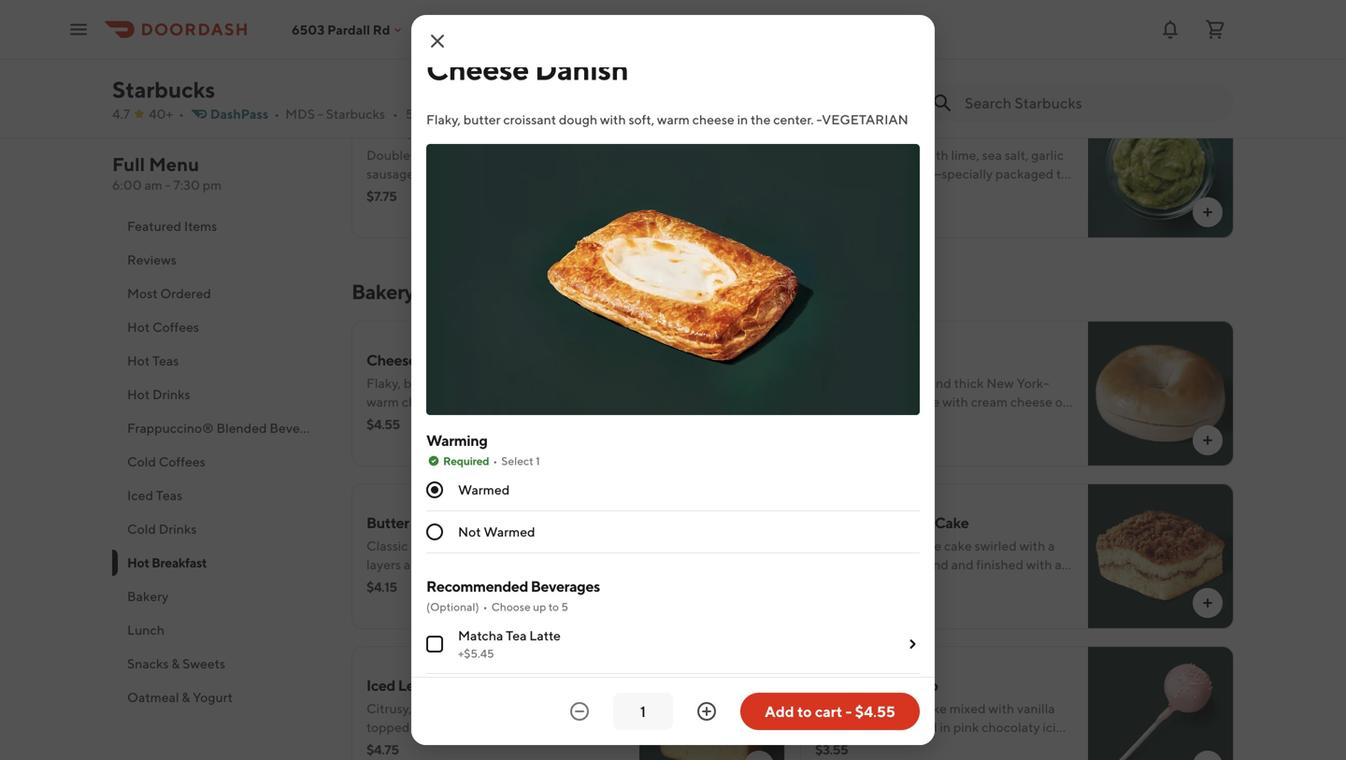 Task type: locate. For each thing, give the bounding box(es) containing it.
cheese down kale & mushroom egg bites image
[[693, 112, 735, 127]]

topped
[[367, 720, 410, 735], [840, 738, 884, 754]]

egg
[[484, 123, 511, 141]]

- right topping.
[[967, 576, 973, 591]]

sized
[[845, 701, 876, 716]]

classic inside plain bagel classic soft, chewy and thick new york– style bagel. available with cream cheese or butter. - vegan - vegetarian
[[815, 375, 857, 391]]

0 vertical spatial iced
[[127, 488, 153, 503]]

of right 'use'
[[1023, 185, 1035, 200]]

pink
[[954, 720, 979, 735]]

1 horizontal spatial iced
[[367, 677, 395, 694]]

spice—specially
[[902, 166, 993, 181]]

icing
[[1043, 720, 1072, 735]]

oatmeal & yogurt
[[127, 690, 233, 705]]

butter inside cheese danish flaky, butter croissant dough with soft, warm cheese in the center.   -vegetarian $4.55
[[404, 375, 441, 391]]

teas down cold coffees
[[156, 488, 183, 503]]

wheat
[[989, 22, 1025, 37]]

topped inside the iced lemon loaf citrusy, buttery, moist lemon pound cake topped with a sweet icing. -vegetarian $4.75
[[367, 720, 410, 735]]

cake right pound
[[580, 701, 608, 716]]

& for yogurt
[[182, 690, 190, 705]]

vegetarian down finished
[[973, 576, 1059, 591]]

hot inside hot coffees button
[[127, 319, 150, 335]]

0 horizontal spatial to
[[549, 600, 559, 613]]

1 vertical spatial drinks
[[159, 521, 197, 537]]

drinks inside 'cold drinks' button
[[159, 521, 197, 537]]

soft, inside cheese danish flaky, butter croissant dough with soft, warm cheese in the center.   -vegetarian $4.55
[[569, 375, 595, 391]]

the inside cheese danish flaky, butter croissant dough with soft, warm cheese in the center.   -vegetarian $4.55
[[460, 394, 480, 410]]

1 horizontal spatial beverages
[[531, 577, 600, 595]]

center. left avocado
[[773, 112, 814, 127]]

cheese inside cheese danish flaky, butter croissant dough with soft, warm cheese in the center.   -vegetarian $4.55
[[402, 394, 444, 410]]

and down buttercream,
[[815, 738, 838, 754]]

cage-
[[815, 0, 853, 0]]

1 vertical spatial bakery
[[127, 589, 169, 604]]

inside
[[900, 22, 935, 37]]

plain bagel image
[[1088, 321, 1234, 467]]

warmed up brown
[[484, 524, 535, 540]]

preservatives.
[[887, 203, 969, 219]]

crunchy
[[815, 576, 863, 591]]

1 add item to cart image from the top
[[1201, 205, 1216, 220]]

full
[[112, 153, 145, 175]]

to left 5
[[549, 600, 559, 613]]

butter
[[464, 112, 501, 127], [404, 375, 441, 391], [411, 538, 448, 554]]

hot inside hot teas button
[[127, 353, 150, 368]]

1 vertical spatial warmed
[[484, 524, 535, 540]]

cream
[[815, 22, 852, 37], [971, 394, 1008, 410]]

coffees down "most ordered"
[[152, 319, 199, 335]]

vegetarian inside plain bagel classic soft, chewy and thick new york– style bagel. available with cream cheese or butter. - vegan - vegetarian
[[925, 413, 1012, 428]]

0 vertical spatial add item to cart image
[[1201, 205, 1216, 220]]

2 vertical spatial &
[[182, 690, 190, 705]]

beverages
[[270, 420, 332, 436], [531, 577, 600, 595]]

bakery
[[352, 280, 415, 304], [127, 589, 169, 604]]

frappuccino®
[[127, 420, 214, 436]]

cold inside "button"
[[127, 454, 156, 469]]

iced lemon loaf image
[[640, 646, 785, 760]]

• left mds
[[274, 106, 280, 122]]

coffee
[[887, 514, 932, 532]]

1 vertical spatial croissant
[[444, 375, 497, 391]]

$4.55 down birthday
[[855, 703, 896, 720]]

coffees inside hot coffees button
[[152, 319, 199, 335]]

1 horizontal spatial classic
[[815, 375, 857, 391]]

vegetarian down layers
[[367, 576, 453, 591]]

the left avocado
[[751, 112, 771, 127]]

1 vertical spatial dough
[[499, 375, 538, 391]]

lemon
[[398, 677, 444, 694]]

1 vertical spatial iced
[[367, 677, 395, 694]]

1 vertical spatial topped
[[840, 738, 884, 754]]

- right the crust. at bottom left
[[561, 557, 567, 572]]

and right layers
[[404, 557, 426, 572]]

vegetarian inside cheese danish dialog
[[822, 112, 909, 127]]

the left 'use'
[[977, 185, 997, 200]]

kale & mushroom egg bites image
[[640, 0, 785, 76]]

- right am
[[165, 177, 171, 193]]

menu
[[149, 153, 199, 175]]

or
[[872, 203, 884, 219], [1055, 394, 1068, 410]]

2 vertical spatial to
[[798, 703, 812, 720]]

1 horizontal spatial mixed
[[950, 701, 986, 716]]

pound
[[538, 701, 577, 716]]

1 horizontal spatial warm
[[657, 112, 690, 127]]

7:30
[[173, 177, 200, 193]]

hot inside hot drinks button
[[127, 387, 150, 402]]

finished
[[977, 557, 1024, 572]]

& right the snacks
[[171, 656, 180, 671]]

latte
[[529, 628, 561, 643]]

available
[[885, 394, 940, 410]]

vegetarian down pound
[[528, 720, 615, 735]]

vegetarian up "1"
[[531, 394, 618, 410]]

mixed
[[884, 147, 920, 163], [950, 701, 986, 716]]

hot down the hot teas
[[127, 387, 150, 402]]

breakfast
[[152, 555, 207, 570]]

&
[[472, 123, 482, 141], [171, 656, 180, 671], [182, 690, 190, 705]]

teas
[[152, 353, 179, 368], [156, 488, 183, 503]]

drinks for hot drinks
[[152, 387, 190, 402]]

drinks up frappuccino®
[[152, 387, 190, 402]]

& left egg
[[472, 123, 482, 141]]

cake down pop
[[919, 701, 947, 716]]

croissant inside cheese danish flaky, butter croissant dough with soft, warm cheese in the center.   -vegetarian $4.55
[[444, 375, 497, 391]]

2 vertical spatial butter
[[411, 538, 448, 554]]

butter for danish
[[404, 375, 441, 391]]

vanilla up dipped
[[878, 701, 917, 716]]

frappuccino® blended beverages button
[[112, 411, 332, 445]]

danish for cheese danish flaky, butter croissant dough with soft, warm cheese in the center.   -vegetarian $4.55
[[419, 351, 465, 369]]

1 vertical spatial to
[[549, 600, 559, 613]]

to
[[1057, 166, 1069, 181], [549, 600, 559, 613], [798, 703, 812, 720]]

vegan
[[866, 413, 914, 428]]

6503
[[292, 22, 325, 37]]

teas for hot teas
[[152, 353, 179, 368]]

and inside birthday cake pop bite-sized vanilla cake mixed with vanilla buttercream, dipped in pink chocolaty icing and topped with white sprinkles.  - vegetarian
[[815, 738, 838, 754]]

topped inside birthday cake pop bite-sized vanilla cake mixed with vanilla buttercream, dipped in pink chocolaty icing and topped with white sprinkles.  - vegetarian
[[840, 738, 884, 754]]

butter right ft
[[464, 112, 501, 127]]

required
[[443, 454, 489, 468]]

and inside plain bagel classic soft, chewy and thick new york– style bagel. available with cream cheese or butter. - vegan - vegetarian
[[929, 375, 952, 391]]

teas down 'hot coffees'
[[152, 353, 179, 368]]

1 vertical spatial warm
[[367, 394, 399, 410]]

0 vertical spatial or
[[872, 203, 884, 219]]

and down are
[[938, 3, 961, 19]]

oatmeal
[[127, 690, 179, 705]]

& for sweets
[[171, 656, 180, 671]]

1 horizontal spatial bakery
[[352, 280, 415, 304]]

1 horizontal spatial or
[[1055, 394, 1068, 410]]

1 horizontal spatial topped
[[840, 738, 884, 754]]

danish up warming
[[419, 351, 465, 369]]

- inside the iced lemon loaf citrusy, buttery, moist lemon pound cake topped with a sweet icing. -vegetarian $4.75
[[523, 720, 528, 735]]

1 vertical spatial or
[[1055, 394, 1068, 410]]

- down chocolaty
[[1009, 738, 1014, 754]]

0 vertical spatial mixed
[[884, 147, 920, 163]]

iced for lemon
[[367, 677, 395, 694]]

to up heat,
[[1057, 166, 1069, 181]]

drinks inside hot drinks button
[[152, 387, 190, 402]]

cake inside birthday cake pop bite-sized vanilla cake mixed with vanilla buttercream, dipped in pink chocolaty icing and topped with white sprinkles.  - vegetarian
[[919, 701, 947, 716]]

• inside recommended beverages (optional) • choose up to 5
[[483, 600, 488, 613]]

cake for cinnamon coffee cake
[[944, 538, 972, 554]]

spinach,
[[815, 3, 864, 19]]

1 vertical spatial cold
[[127, 521, 156, 537]]

hot for hot breakfast
[[127, 555, 149, 570]]

danish inside cheese danish flaky, butter croissant dough with soft, warm cheese in the center.   -vegetarian $4.55
[[419, 351, 465, 369]]

0 vertical spatial danish
[[535, 51, 629, 86]]

streusel
[[866, 576, 913, 591]]

a up maintain
[[840, 166, 847, 181]]

1 vertical spatial coffees
[[159, 454, 206, 469]]

style
[[815, 394, 843, 410]]

• down recommended
[[483, 600, 488, 613]]

croissant for danish
[[444, 375, 497, 391]]

with inside butter croissant classic butter croissant with soft, flaky layers and a golden-brown crust.  - vegetarian
[[506, 538, 532, 554]]

• inside warming group
[[493, 454, 498, 468]]

1 horizontal spatial dough
[[559, 112, 598, 127]]

topped down citrusy,
[[367, 720, 410, 735]]

1 horizontal spatial center.
[[773, 112, 814, 127]]

cheese inside cheese danish flaky, butter croissant dough with soft, warm cheese in the center.   -vegetarian $4.55
[[367, 351, 417, 369]]

warmed
[[458, 482, 510, 497], [484, 524, 535, 540]]

hot drinks
[[127, 387, 190, 402]]

1 horizontal spatial cream
[[971, 394, 1008, 410]]

0 vertical spatial classic
[[815, 375, 857, 391]]

golden-
[[438, 557, 485, 572]]

1 horizontal spatial cheese
[[426, 51, 529, 86]]

with inside avocado spread avocadoes mixed with lime, sea salt, garlic and a touch of spice—specially packaged to maintain freshness without the use of heat, additives or preservatives.
[[923, 147, 949, 163]]

• right 40+
[[179, 106, 184, 122]]

and up topping.
[[952, 557, 974, 572]]

0 horizontal spatial bakery
[[127, 589, 169, 604]]

0 vertical spatial cake
[[935, 514, 969, 532]]

0 horizontal spatial &
[[171, 656, 180, 671]]

0 horizontal spatial warm
[[367, 394, 399, 410]]

hot up hot drinks
[[127, 353, 150, 368]]

with inside plain bagel classic soft, chewy and thick new york– style bagel. available with cream cheese or butter. - vegan - vegetarian
[[943, 394, 969, 410]]

cold drinks button
[[112, 512, 329, 546]]

and up "$1.65"
[[815, 166, 838, 181]]

vegetarian down spinach,
[[815, 41, 902, 56]]

croissant inside butter croissant classic butter croissant with soft, flaky layers and a golden-brown crust.  - vegetarian
[[451, 538, 504, 554]]

teas inside the iced teas "button"
[[156, 488, 183, 503]]

- up avocadoes
[[817, 112, 822, 127]]

soft, inside butter croissant classic butter croissant with soft, flaky layers and a golden-brown crust.  - vegetarian
[[535, 538, 561, 554]]

of up freshness on the top right of page
[[887, 166, 899, 181]]

iced inside the iced lemon loaf citrusy, buttery, moist lemon pound cake topped with a sweet icing. -vegetarian $4.75
[[367, 677, 395, 694]]

warmed down required
[[458, 482, 510, 497]]

center. inside cheese danish flaky, butter croissant dough with soft, warm cheese in the center.   -vegetarian $4.55
[[483, 394, 523, 410]]

cheese down feta
[[855, 22, 897, 37]]

bagel
[[851, 351, 889, 369]]

starbucks up 40+ •
[[112, 76, 215, 103]]

2 vertical spatial add item to cart image
[[1201, 596, 1216, 611]]

$4.55 inside button
[[855, 703, 896, 720]]

danish up wrap
[[535, 51, 629, 86]]

in down kale & mushroom egg bites image
[[737, 112, 748, 127]]

0 vertical spatial starbucks
[[112, 76, 215, 103]]

croissant up warming
[[444, 375, 497, 391]]

0 vertical spatial butter
[[464, 112, 501, 127]]

• left select
[[493, 454, 498, 468]]

mixed inside birthday cake pop bite-sized vanilla cake mixed with vanilla buttercream, dipped in pink chocolaty icing and topped with white sprinkles.  - vegetarian
[[950, 701, 986, 716]]

plain
[[815, 351, 849, 369]]

a inside avocado spread avocadoes mixed with lime, sea salt, garlic and a touch of spice—specially packaged to maintain freshness without the use of heat, additives or preservatives.
[[840, 166, 847, 181]]

classic up layers
[[367, 538, 408, 554]]

mixed up pink
[[950, 701, 986, 716]]

dough
[[559, 112, 598, 127], [499, 375, 538, 391]]

1 horizontal spatial $4.55
[[855, 703, 896, 720]]

cream down spinach,
[[815, 22, 852, 37]]

featured items
[[127, 218, 217, 234]]

cake for birthday cake pop
[[919, 701, 947, 716]]

hot left breakfast
[[127, 555, 149, 570]]

0 horizontal spatial starbucks
[[112, 76, 215, 103]]

0 horizontal spatial dough
[[499, 375, 538, 391]]

warming
[[426, 432, 488, 449]]

bacon,
[[367, 123, 412, 141]]

starbucks
[[112, 76, 215, 103], [326, 106, 385, 122]]

3 add item to cart image from the top
[[1201, 596, 1216, 611]]

most
[[127, 286, 158, 301]]

2 hot from the top
[[127, 353, 150, 368]]

& inside button
[[171, 656, 180, 671]]

starbucks up bacon, on the top of the page
[[326, 106, 385, 122]]

to left cart
[[798, 703, 812, 720]]

vegetarian inside cinnamon coffee cake buttery, moist, coffee cake swirled with a cinnamon-sugar blend and finished with a crunchy streusel topping.  -vegetarian
[[973, 576, 1059, 591]]

beverages right blended at the bottom of page
[[270, 420, 332, 436]]

& inside button
[[182, 690, 190, 705]]

and
[[938, 3, 961, 19], [815, 166, 838, 181], [929, 375, 952, 391], [404, 557, 426, 572], [952, 557, 974, 572], [815, 738, 838, 754]]

4 hot from the top
[[127, 555, 149, 570]]

not warmed
[[458, 524, 535, 540]]

0 vertical spatial $4.55
[[367, 417, 400, 432]]

iced up citrusy,
[[367, 677, 395, 694]]

0 horizontal spatial of
[[887, 166, 899, 181]]

0 horizontal spatial mixed
[[884, 147, 920, 163]]

vegetarian
[[815, 41, 902, 56], [822, 112, 909, 127], [531, 394, 618, 410], [925, 413, 1012, 428], [367, 576, 453, 591], [973, 576, 1059, 591], [528, 720, 615, 735], [815, 757, 902, 760]]

0 vertical spatial warmed
[[458, 482, 510, 497]]

0 horizontal spatial flaky,
[[367, 375, 401, 391]]

a up high-
[[937, 22, 944, 37]]

warm inside cheese danish flaky, butter croissant dough with soft, warm cheese in the center.   -vegetarian $4.55
[[367, 394, 399, 410]]

coffees
[[152, 319, 199, 335], [159, 454, 206, 469]]

dough up select
[[499, 375, 538, 391]]

butter up warming
[[404, 375, 441, 391]]

0 horizontal spatial beverages
[[270, 420, 332, 436]]

in up warming
[[447, 394, 458, 410]]

most ordered button
[[112, 277, 329, 310]]

dough right wrap
[[559, 112, 598, 127]]

and left thick
[[929, 375, 952, 391]]

pop
[[912, 677, 938, 694]]

cake inside cinnamon coffee cake buttery, moist, coffee cake swirled with a cinnamon-sugar blend and finished with a crunchy streusel topping.  -vegetarian
[[944, 538, 972, 554]]

danish inside cheese danish dialog
[[535, 51, 629, 86]]

2 vertical spatial croissant
[[451, 538, 504, 554]]

croissant inside cheese danish dialog
[[503, 112, 556, 127]]

drinks up breakfast
[[159, 521, 197, 537]]

0 horizontal spatial classic
[[367, 538, 408, 554]]

cold up iced teas
[[127, 454, 156, 469]]

snacks & sweets
[[127, 656, 225, 671]]

vegetarian down buttercream,
[[815, 757, 902, 760]]

0 vertical spatial flaky,
[[426, 112, 461, 127]]

cheese down 'york–'
[[1011, 394, 1053, 410]]

0 horizontal spatial center.
[[483, 394, 523, 410]]

vegetarian inside cage-free egg whites are combined with spinach, feta cheese and sun-dried tomato cream cheese inside a whole-wheat wrap.   - vegetarian -high-protein
[[815, 41, 902, 56]]

0 vertical spatial of
[[887, 166, 899, 181]]

a inside cage-free egg whites are combined with spinach, feta cheese and sun-dried tomato cream cheese inside a whole-wheat wrap.   - vegetarian -high-protein
[[937, 22, 944, 37]]

cold for cold coffees
[[127, 454, 156, 469]]

1 horizontal spatial to
[[798, 703, 812, 720]]

1 horizontal spatial vanilla
[[1017, 701, 1055, 716]]

a inside the iced lemon loaf citrusy, buttery, moist lemon pound cake topped with a sweet icing. -vegetarian $4.75
[[441, 720, 448, 735]]

0 horizontal spatial topped
[[367, 720, 410, 735]]

flaky, inside cheese danish flaky, butter croissant dough with soft, warm cheese in the center.   -vegetarian $4.55
[[367, 375, 401, 391]]

40+
[[149, 106, 173, 122]]

maintain
[[815, 185, 867, 200]]

coffees down frappuccino®
[[159, 454, 206, 469]]

in left pink
[[940, 720, 951, 735]]

0 vertical spatial teas
[[152, 353, 179, 368]]

3 hot from the top
[[127, 387, 150, 402]]

frappuccino® blended beverages
[[127, 420, 332, 436]]

classic inside butter croissant classic butter croissant with soft, flaky layers and a golden-brown crust.  - vegetarian
[[367, 538, 408, 554]]

hot for hot coffees
[[127, 319, 150, 335]]

warming group
[[426, 430, 920, 554]]

classic up the style
[[815, 375, 857, 391]]

1 hot from the top
[[127, 319, 150, 335]]

vanilla
[[878, 701, 917, 716], [1017, 701, 1055, 716]]

warm inside cheese danish dialog
[[657, 112, 690, 127]]

add item to cart image
[[1201, 205, 1216, 220], [1201, 433, 1216, 448], [1201, 596, 1216, 611]]

cheese up warming
[[402, 394, 444, 410]]

notification bell image
[[1159, 18, 1182, 41]]

teas for iced teas
[[156, 488, 183, 503]]

egg
[[879, 0, 902, 0]]

0 vertical spatial croissant
[[503, 112, 556, 127]]

hot breakfast
[[127, 555, 207, 570]]

0 vertical spatial to
[[1057, 166, 1069, 181]]

iced inside "button"
[[127, 488, 153, 503]]

- right bite-
[[846, 703, 852, 720]]

1 vertical spatial $4.55
[[855, 703, 896, 720]]

vanilla up icing
[[1017, 701, 1055, 716]]

bakery inside bakery button
[[127, 589, 169, 604]]

most ordered
[[127, 286, 211, 301]]

coffees inside cold coffees "button"
[[159, 454, 206, 469]]

cold for cold drinks
[[127, 521, 156, 537]]

0 horizontal spatial cheese
[[367, 351, 417, 369]]

chewy
[[888, 375, 927, 391]]

1 vertical spatial starbucks
[[326, 106, 385, 122]]

1 vertical spatial cake
[[875, 677, 909, 694]]

or inside avocado spread avocadoes mixed with lime, sea salt, garlic and a touch of spice—specially packaged to maintain freshness without the use of heat, additives or preservatives.
[[872, 203, 884, 219]]

1 vertical spatial butter
[[404, 375, 441, 391]]

croissant up golden-
[[451, 538, 504, 554]]

0 horizontal spatial iced
[[127, 488, 153, 503]]

iced up cold drinks
[[127, 488, 153, 503]]

swirled
[[975, 538, 1017, 554]]

cold down iced teas
[[127, 521, 156, 537]]

cheese for cheese danish
[[426, 51, 529, 86]]

center. up warming
[[483, 394, 523, 410]]

2 cold from the top
[[127, 521, 156, 537]]

1 vertical spatial cheese
[[367, 351, 417, 369]]

1 vertical spatial mixed
[[950, 701, 986, 716]]

0 vertical spatial cheese
[[426, 51, 529, 86]]

- down inside
[[905, 41, 910, 56]]

butter inside butter croissant classic butter croissant with soft, flaky layers and a golden-brown crust.  - vegetarian
[[411, 538, 448, 554]]

croissant down cheese danish
[[503, 112, 556, 127]]

0 horizontal spatial cream
[[815, 22, 852, 37]]

iced for teas
[[127, 488, 153, 503]]

vegetarian inside butter croissant classic butter croissant with soft, flaky layers and a golden-brown crust.  - vegetarian
[[367, 576, 453, 591]]

cheese inside dialog
[[426, 51, 529, 86]]

1 vertical spatial cream
[[971, 394, 1008, 410]]

0 horizontal spatial vanilla
[[878, 701, 917, 716]]

1 horizontal spatial of
[[1023, 185, 1035, 200]]

a right finished
[[1055, 557, 1062, 572]]

blended
[[216, 420, 267, 436]]

cake up the blend
[[944, 538, 972, 554]]

beverages up 5
[[531, 577, 600, 595]]

0 horizontal spatial cake
[[875, 677, 909, 694]]

add to cart - $4.55
[[765, 703, 896, 720]]

1 vertical spatial add item to cart image
[[1201, 433, 1216, 448]]

the up warming
[[460, 394, 480, 410]]

1 horizontal spatial flaky,
[[426, 112, 461, 127]]

vegetarian inside birthday cake pop bite-sized vanilla cake mixed with vanilla buttercream, dipped in pink chocolaty icing and topped with white sprinkles.  - vegetarian
[[815, 757, 902, 760]]

dashpass
[[210, 106, 269, 122]]

vegetarian down thick
[[925, 413, 1012, 428]]

and inside cinnamon coffee cake buttery, moist, coffee cake swirled with a cinnamon-sugar blend and finished with a crunchy streusel topping.  -vegetarian
[[952, 557, 974, 572]]

1 cold from the top
[[127, 454, 156, 469]]

Item Search search field
[[965, 93, 1219, 113]]

cold inside button
[[127, 521, 156, 537]]

soft, inside cheese danish dialog
[[629, 112, 655, 127]]

2 horizontal spatial &
[[472, 123, 482, 141]]

$4.75
[[367, 742, 399, 757]]

the inside avocado spread avocadoes mixed with lime, sea salt, garlic and a touch of spice—specially packaged to maintain freshness without the use of heat, additives or preservatives.
[[977, 185, 997, 200]]

1 horizontal spatial danish
[[535, 51, 629, 86]]

sweets
[[182, 656, 225, 671]]

butter down croissant
[[411, 538, 448, 554]]

1 horizontal spatial &
[[182, 690, 190, 705]]

hot down most
[[127, 319, 150, 335]]

none checkbox inside 'recommended beverages' group
[[426, 636, 443, 653]]

beverages inside button
[[270, 420, 332, 436]]

spinach, feta & egg white wrap image
[[1088, 0, 1234, 76]]

0 vertical spatial dough
[[559, 112, 598, 127]]

citrusy,
[[367, 701, 412, 716]]

teas inside hot teas button
[[152, 353, 179, 368]]

york–
[[1017, 375, 1050, 391]]

0 vertical spatial in
[[737, 112, 748, 127]]

garlic
[[1032, 147, 1064, 163]]

salt,
[[1005, 147, 1029, 163]]

1 vertical spatial flaky,
[[367, 375, 401, 391]]

ordered
[[160, 286, 211, 301]]

None checkbox
[[426, 636, 443, 653]]

butter inside cheese danish dialog
[[464, 112, 501, 127]]

2 vertical spatial in
[[940, 720, 951, 735]]

0 horizontal spatial or
[[872, 203, 884, 219]]

0 horizontal spatial $4.55
[[367, 417, 400, 432]]

a down buttery,
[[441, 720, 448, 735]]

2 horizontal spatial the
[[977, 185, 997, 200]]

chocolaty
[[982, 720, 1040, 735]]

beverages inside recommended beverages (optional) • choose up to 5
[[531, 577, 600, 595]]

0 vertical spatial center.
[[773, 112, 814, 127]]

1 vertical spatial classic
[[367, 538, 408, 554]]

1 vertical spatial the
[[977, 185, 997, 200]]

$4.55 left warming
[[367, 417, 400, 432]]

cream down new
[[971, 394, 1008, 410]]

2 vertical spatial the
[[460, 394, 480, 410]]

a inside butter croissant classic butter croissant with soft, flaky layers and a golden-brown crust.  - vegetarian
[[429, 557, 436, 572]]

1 vertical spatial beverages
[[531, 577, 600, 595]]

mixed down "spread"
[[884, 147, 920, 163]]

- down available
[[917, 413, 923, 428]]

$3.55
[[815, 742, 848, 757]]

0 horizontal spatial danish
[[419, 351, 465, 369]]

1 vertical spatial center.
[[483, 394, 523, 410]]

and inside avocado spread avocadoes mixed with lime, sea salt, garlic and a touch of spice—specially packaged to maintain freshness without the use of heat, additives or preservatives.
[[815, 166, 838, 181]]

flaky, butter croissant dough with soft, warm cheese in the center.   -vegetarian
[[426, 112, 909, 127]]

0 vertical spatial topped
[[367, 720, 410, 735]]

cake left pop
[[875, 677, 909, 694]]

bite-
[[815, 701, 845, 716]]

0 vertical spatial the
[[751, 112, 771, 127]]

2 horizontal spatial in
[[940, 720, 951, 735]]

& left "yogurt" at the bottom
[[182, 690, 190, 705]]

topped down buttercream,
[[840, 738, 884, 754]]

0 vertical spatial drinks
[[152, 387, 190, 402]]

butter croissant classic butter croissant with soft, flaky layers and a golden-brown crust.  - vegetarian
[[367, 514, 592, 591]]

freshness
[[870, 185, 926, 200]]

1 horizontal spatial starbucks
[[326, 106, 385, 122]]



Task type: vqa. For each thing, say whether or not it's contained in the screenshot.
'pork,'
no



Task type: describe. For each thing, give the bounding box(es) containing it.
cake inside birthday cake pop bite-sized vanilla cake mixed with vanilla buttercream, dipped in pink chocolaty icing and topped with white sprinkles.  - vegetarian
[[875, 677, 909, 694]]

a right swirled
[[1048, 538, 1055, 554]]

vegetarian inside the iced lemon loaf citrusy, buttery, moist lemon pound cake topped with a sweet icing. -vegetarian $4.75
[[528, 720, 615, 735]]

- inside cheese danish flaky, butter croissant dough with soft, warm cheese in the center.   -vegetarian $4.55
[[526, 394, 531, 410]]

hot drinks button
[[112, 378, 329, 411]]

dough inside cheese danish flaky, butter croissant dough with soft, warm cheese in the center.   -vegetarian $4.55
[[499, 375, 538, 391]]

tomato
[[1023, 3, 1066, 19]]

to inside avocado spread avocadoes mixed with lime, sea salt, garlic and a touch of spice—specially packaged to maintain freshness without the use of heat, additives or preservatives.
[[1057, 166, 1069, 181]]

- right mds
[[318, 106, 323, 122]]

with inside cheese danish flaky, butter croissant dough with soft, warm cheese in the center.   -vegetarian $4.55
[[540, 375, 566, 391]]

the inside cheese danish dialog
[[751, 112, 771, 127]]

snacks & sweets button
[[112, 647, 329, 681]]

not
[[458, 524, 481, 540]]

2 add item to cart image from the top
[[1201, 433, 1216, 448]]

open menu image
[[67, 18, 90, 41]]

matcha tea latte +$5.45
[[458, 628, 561, 660]]

moist
[[463, 701, 496, 716]]

new
[[987, 375, 1014, 391]]

in inside cheese danish flaky, butter croissant dough with soft, warm cheese in the center.   -vegetarian $4.55
[[447, 394, 458, 410]]

hot coffees
[[127, 319, 199, 335]]

dough inside cheese danish dialog
[[559, 112, 598, 127]]

with inside the iced lemon loaf citrusy, buttery, moist lemon pound cake topped with a sweet icing. -vegetarian $4.75
[[412, 720, 438, 735]]

in inside birthday cake pop bite-sized vanilla cake mixed with vanilla buttercream, dipped in pink chocolaty icing and topped with white sprinkles.  - vegetarian
[[940, 720, 951, 735]]

cheese danish image
[[640, 321, 785, 467]]

lunch
[[127, 622, 165, 638]]

sprinkles.
[[951, 738, 1006, 754]]

cheese inside plain bagel classic soft, chewy and thick new york– style bagel. available with cream cheese or butter. - vegan - vegetarian
[[1011, 394, 1053, 410]]

yogurt
[[193, 690, 233, 705]]

1 vertical spatial of
[[1023, 185, 1035, 200]]

cheese danish dialog
[[411, 15, 935, 760]]

hot teas
[[127, 353, 179, 368]]

and inside cage-free egg whites are combined with spinach, feta cheese and sun-dried tomato cream cheese inside a whole-wheat wrap.   - vegetarian -high-protein
[[938, 3, 961, 19]]

cage-free egg whites are combined with spinach, feta cheese and sun-dried tomato cream cheese inside a whole-wheat wrap.   - vegetarian -high-protein
[[815, 0, 1069, 56]]

Current quantity is 1 number field
[[625, 701, 662, 722]]

buttery,
[[414, 701, 461, 716]]

butter for croissant
[[411, 538, 448, 554]]

with inside cage-free egg whites are combined with spinach, feta cheese and sun-dried tomato cream cheese inside a whole-wheat wrap.   - vegetarian -high-protein
[[1030, 0, 1056, 0]]

use
[[1000, 185, 1021, 200]]

bacon, sausage & egg wrap image
[[640, 93, 785, 238]]

soft, inside plain bagel classic soft, chewy and thick new york– style bagel. available with cream cheese or butter. - vegan - vegetarian
[[860, 375, 886, 391]]

reviews button
[[112, 243, 329, 277]]

- inside cinnamon coffee cake buttery, moist, coffee cake swirled with a cinnamon-sugar blend and finished with a crunchy streusel topping.  -vegetarian
[[967, 576, 973, 591]]

$1.65
[[815, 188, 846, 204]]

close cheese danish image
[[426, 30, 449, 52]]

cake inside the iced lemon loaf citrusy, buttery, moist lemon pound cake topped with a sweet icing. -vegetarian $4.75
[[580, 701, 608, 716]]

avocado spread image
[[1088, 93, 1234, 238]]

thick
[[954, 375, 984, 391]]

to inside recommended beverages (optional) • choose up to 5
[[549, 600, 559, 613]]

flaky
[[563, 538, 592, 554]]

coffees for cold coffees
[[159, 454, 206, 469]]

add item to cart image
[[752, 205, 767, 220]]

- inside birthday cake pop bite-sized vanilla cake mixed with vanilla buttercream, dipped in pink chocolaty icing and topped with white sprinkles.  - vegetarian
[[1009, 738, 1014, 754]]

birthday cake pop image
[[1088, 646, 1234, 760]]

select
[[501, 454, 534, 468]]

featured items button
[[112, 209, 329, 243]]

packaged
[[996, 166, 1054, 181]]

ft
[[435, 106, 445, 122]]

- inside button
[[846, 703, 852, 720]]

butter
[[367, 514, 409, 532]]

6503 pardall rd button
[[292, 22, 405, 37]]

recommended
[[426, 577, 528, 595]]

• up bacon, on the top of the page
[[393, 106, 398, 122]]

recommended beverages group
[[426, 576, 920, 760]]

flaky, inside cheese danish dialog
[[426, 112, 461, 127]]

snacks
[[127, 656, 169, 671]]

white
[[915, 738, 948, 754]]

butter.
[[815, 413, 855, 428]]

sausage
[[415, 123, 470, 141]]

increase quantity by 1 image
[[696, 700, 718, 723]]

coffees for hot coffees
[[152, 319, 199, 335]]

avocadoes
[[815, 147, 881, 163]]

avocado
[[815, 123, 874, 141]]

add item to cart image for cage-free egg whites are combined with spinach, feta cheese and sun-dried tomato cream cheese inside a whole-wheat wrap.   - vegetarian -high-protein
[[1201, 205, 1216, 220]]

croissant for croissant
[[451, 538, 504, 554]]

buttery,
[[815, 538, 863, 554]]

free
[[853, 0, 877, 0]]

coffee
[[904, 538, 942, 554]]

$4.55 inside cheese danish flaky, butter croissant dough with soft, warm cheese in the center.   -vegetarian $4.55
[[367, 417, 400, 432]]

full menu 6:00 am - 7:30 pm
[[112, 153, 222, 193]]

$2.95
[[815, 417, 848, 432]]

hot coffees button
[[112, 310, 329, 344]]

and inside butter croissant classic butter croissant with soft, flaky layers and a golden-brown crust.  - vegetarian
[[404, 557, 426, 572]]

• select 1
[[493, 454, 540, 468]]

danish for cheese danish
[[535, 51, 629, 86]]

hot teas button
[[112, 344, 329, 378]]

dashpass •
[[210, 106, 280, 122]]

cold coffees button
[[112, 445, 329, 479]]

$7.75
[[367, 188, 397, 204]]

matcha
[[458, 628, 503, 643]]

to inside button
[[798, 703, 812, 720]]

iced teas
[[127, 488, 183, 503]]

cold drinks
[[127, 521, 197, 537]]

500
[[406, 106, 433, 122]]

cheese inside dialog
[[693, 112, 735, 127]]

cheese danish
[[426, 51, 629, 86]]

6503 pardall rd
[[292, 22, 390, 37]]

choose
[[492, 600, 531, 613]]

mixed inside avocado spread avocadoes mixed with lime, sea salt, garlic and a touch of spice—specially packaged to maintain freshness without the use of heat, additives or preservatives.
[[884, 147, 920, 163]]

hot for hot teas
[[127, 353, 150, 368]]

without
[[928, 185, 975, 200]]

cake inside cinnamon coffee cake buttery, moist, coffee cake swirled with a cinnamon-sugar blend and finished with a crunchy streusel topping.  -vegetarian
[[935, 514, 969, 532]]

0 items, open order cart image
[[1204, 18, 1227, 41]]

- down bagel.
[[857, 413, 863, 428]]

or inside plain bagel classic soft, chewy and thick new york– style bagel. available with cream cheese or butter. - vegan - vegetarian
[[1055, 394, 1068, 410]]

0 vertical spatial &
[[472, 123, 482, 141]]

whole-
[[947, 22, 989, 37]]

add item to cart image for plain bagel
[[1201, 596, 1216, 611]]

cinnamon coffee cake image
[[1088, 483, 1234, 629]]

heat,
[[1038, 185, 1068, 200]]

with inside cheese danish dialog
[[600, 112, 626, 127]]

plain bagel classic soft, chewy and thick new york– style bagel. available with cream cheese or butter. - vegan - vegetarian
[[815, 351, 1068, 428]]

items
[[184, 218, 217, 234]]

(optional)
[[426, 600, 479, 613]]

moist,
[[865, 538, 901, 554]]

cream inside plain bagel classic soft, chewy and thick new york– style bagel. available with cream cheese or butter. - vegan - vegetarian
[[971, 394, 1008, 410]]

Not Warmed radio
[[426, 524, 443, 540]]

mds
[[285, 106, 315, 122]]

in inside cheese danish dialog
[[737, 112, 748, 127]]

mds - starbucks • 500 ft
[[285, 106, 445, 122]]

5
[[561, 600, 568, 613]]

center. inside cheese danish dialog
[[773, 112, 814, 127]]

iced teas button
[[112, 479, 329, 512]]

Warmed radio
[[426, 482, 443, 498]]

2 vanilla from the left
[[1017, 701, 1055, 716]]

combined
[[967, 0, 1027, 0]]

cream inside cage-free egg whites are combined with spinach, feta cheese and sun-dried tomato cream cheese inside a whole-wheat wrap.   - vegetarian -high-protein
[[815, 22, 852, 37]]

butter croissant image
[[640, 483, 785, 629]]

- right wrap.
[[1063, 22, 1069, 37]]

topping.
[[915, 576, 965, 591]]

- inside butter croissant classic butter croissant with soft, flaky layers and a golden-brown crust.  - vegetarian
[[561, 557, 567, 572]]

drinks for cold drinks
[[159, 521, 197, 537]]

40+ •
[[149, 106, 184, 122]]

classic for butter
[[367, 538, 408, 554]]

vegetarian inside cheese danish flaky, butter croissant dough with soft, warm cheese in the center.   -vegetarian $4.55
[[531, 394, 618, 410]]

spread
[[876, 123, 923, 141]]

hot for hot drinks
[[127, 387, 150, 402]]

loaf
[[447, 677, 476, 694]]

am
[[144, 177, 163, 193]]

cheese for cheese danish flaky, butter croissant dough with soft, warm cheese in the center.   -vegetarian $4.55
[[367, 351, 417, 369]]

1
[[536, 454, 540, 468]]

cinnamon
[[815, 514, 884, 532]]

layers
[[367, 557, 401, 572]]

cheese down whites
[[893, 3, 935, 19]]

1 vanilla from the left
[[878, 701, 917, 716]]

decrease quantity by 1 image
[[569, 700, 591, 723]]

classic for plain
[[815, 375, 857, 391]]

- inside full menu 6:00 am - 7:30 pm
[[165, 177, 171, 193]]



